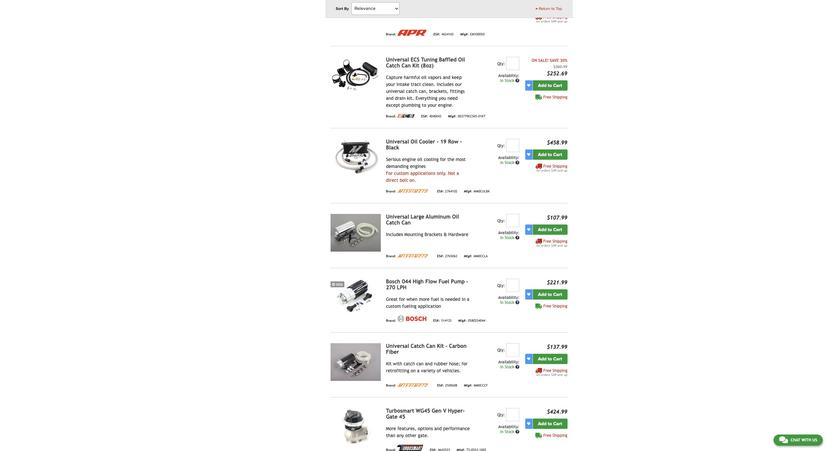 Task type: vqa. For each thing, say whether or not it's contained in the screenshot.
"Development"
no



Task type: describe. For each thing, give the bounding box(es) containing it.
includes mounting brackets & hardware
[[386, 232, 469, 237]]

free shipping for $424.99
[[544, 433, 568, 438]]

5 free from the top
[[544, 304, 552, 308]]

more
[[419, 297, 430, 302]]

add to cart button for $424.99
[[533, 419, 568, 429]]

003779ecs05-
[[458, 115, 479, 118]]

custom inside serious engine oil cooling for the most demanding engines for custom applications only. not a direct bolt on.
[[394, 171, 409, 176]]

7 free from the top
[[544, 433, 552, 438]]

everything
[[416, 95, 438, 101]]

catch inside universal catch can kit - carbon fiber
[[411, 343, 425, 349]]

is
[[441, 297, 444, 302]]

044
[[402, 278, 411, 285]]

2 shipping from the top
[[553, 95, 568, 99]]

fuel
[[431, 297, 439, 302]]

kit.
[[407, 95, 414, 101]]

ecs
[[411, 56, 420, 63]]

brand: for bosch 044 high flow fuel pump - 270 lph
[[386, 319, 396, 323]]

(8oz)
[[421, 62, 434, 69]]

question circle image for $107.99
[[516, 236, 520, 240]]

es#: for kit
[[437, 384, 444, 387]]

on
[[532, 58, 537, 63]]

and inside more features, options and performance than any other gate.
[[435, 426, 442, 431]]

- inside universal catch can kit - carbon fiber
[[446, 343, 448, 349]]

7 shipping from the top
[[553, 433, 568, 438]]

tuning
[[421, 56, 438, 63]]

row
[[448, 138, 459, 145]]

and down "$137.99" at the bottom right of the page
[[558, 373, 563, 377]]

universal large aluminum oil catch can link
[[386, 214, 459, 226]]

gate
[[386, 414, 398, 420]]

up for $137.99
[[564, 373, 568, 377]]

mfg#: mm0culbk
[[464, 190, 490, 193]]

add to cart button for $137.99
[[533, 354, 568, 364]]

top
[[556, 6, 562, 11]]

kit inside universal ecs tuning baffled oil catch can kit (8oz)
[[413, 62, 420, 69]]

wg45
[[416, 408, 430, 414]]

bosch
[[386, 278, 400, 285]]

availability: for on sale!                         save 30%
[[499, 73, 520, 78]]

question circle image for on sale!                         save 30%
[[516, 79, 520, 83]]

$49 for $107.99
[[551, 244, 557, 247]]

in for universal oil cooler - 19 row - black
[[500, 160, 504, 165]]

return
[[539, 6, 551, 11]]

$252.69
[[547, 70, 568, 77]]

qty: for bosch 044 high flow fuel pump - 270 lph
[[498, 283, 505, 288]]

serious engine oil cooling for the most demanding engines for custom applications only. not a direct bolt on.
[[386, 157, 466, 183]]

kit inside kit with catch can and rubber hose; for retrofitting on a variety of vehicles.
[[386, 361, 392, 366]]

es#4643523 - ts-0553-1002 - turbosmart wg45 gen v hyper-gate 45 - more features, options and performance than any other gate. - turbosmart - audi bmw volkswagen image
[[331, 408, 381, 446]]

by
[[344, 6, 349, 11]]

$458.99
[[547, 139, 568, 146]]

needed
[[445, 297, 461, 302]]

$360.99
[[554, 64, 568, 69]]

stock for $137.99
[[505, 365, 515, 369]]

and inside kit with catch can and rubber hose; for retrofitting on a variety of vehicles.
[[425, 361, 433, 366]]

black
[[386, 144, 399, 151]]

- right row
[[460, 138, 462, 145]]

$221.99
[[547, 279, 568, 286]]

30%
[[560, 58, 568, 63]]

orders for $137.99
[[541, 373, 550, 377]]

comments image
[[780, 436, 788, 444]]

2 add from the top
[[538, 83, 547, 88]]

mfg#: for universal large aluminum oil catch can
[[464, 254, 473, 258]]

es#: for flow
[[433, 319, 440, 323]]

270
[[386, 284, 396, 291]]

only.
[[437, 171, 447, 176]]

demanding
[[386, 164, 409, 169]]

oil inside universal ecs tuning baffled oil catch can kit (8oz)
[[458, 56, 465, 63]]

baffled
[[439, 56, 457, 63]]

mfg#: for universal ecs tuning baffled oil catch can kit (8oz)
[[448, 115, 457, 118]]

mounting
[[405, 232, 423, 237]]

catch inside capture harmful oil vapors and keep your intake tract clean. includes our universal catch can, brackets, fittings and drain kit. everything you need except plumbing to your engine.
[[406, 89, 418, 94]]

for inside serious engine oil cooling for the most demanding engines for custom applications only. not a direct bolt on.
[[440, 157, 446, 162]]

availability: for $458.99
[[499, 155, 520, 160]]

great for when more fuel is needed in a custom fueling application
[[386, 297, 470, 309]]

can inside universal ecs tuning baffled oil catch can kit (8oz)
[[402, 62, 411, 69]]

question circle image for $221.99
[[516, 301, 520, 305]]

and down $458.99
[[558, 169, 563, 172]]

includes inside capture harmful oil vapors and keep your intake tract clean. includes our universal catch can, brackets, fittings and drain kit. everything you need except plumbing to your engine.
[[437, 82, 454, 87]]

cooler
[[419, 138, 435, 145]]

availability: for $424.99
[[499, 425, 520, 429]]

on.
[[410, 178, 416, 183]]

can inside universal catch can kit - carbon fiber
[[426, 343, 436, 349]]

when
[[407, 297, 418, 302]]

for inside kit with catch can and rubber hose; for retrofitting on a variety of vehicles.
[[462, 361, 468, 366]]

add to wish list image for $137.99
[[527, 357, 531, 361]]

$49 for $458.99
[[551, 169, 557, 172]]

0 horizontal spatial your
[[386, 82, 395, 87]]

question circle image for $137.99
[[516, 365, 520, 369]]

es#: 2764102
[[437, 190, 458, 193]]

other
[[406, 433, 417, 438]]

cart for $221.99
[[553, 292, 562, 297]]

es#4624165 - em100050 - apr throttle booster  - wireless controller with blutooth mobile connectivity - apr - audi volkswagen porsche image
[[331, 0, 381, 14]]

save
[[550, 58, 559, 63]]

add to cart for $137.99
[[538, 356, 562, 362]]

tract
[[411, 82, 421, 87]]

our
[[455, 82, 462, 87]]

custom inside great for when more fuel is needed in a custom fueling application
[[386, 304, 401, 309]]

mm0culbk
[[474, 190, 490, 193]]

3 free from the top
[[544, 164, 552, 169]]

options
[[418, 426, 433, 431]]

mfg#: for universal oil cooler - 19 row - black
[[464, 190, 473, 193]]

with for kit
[[393, 361, 402, 366]]

free shipping on orders $49 and up for $458.99
[[537, 164, 568, 172]]

stock for on sale!                         save 30%
[[505, 78, 515, 83]]

mfg#: for universal catch can kit - carbon fiber
[[464, 384, 473, 387]]

4040043
[[430, 115, 442, 118]]

1 vertical spatial includes
[[386, 232, 403, 237]]

catch inside universal large aluminum oil catch can
[[386, 220, 400, 226]]

1 shipping from the top
[[553, 15, 568, 19]]

sort by
[[336, 6, 349, 11]]

availability: for $137.99
[[499, 360, 520, 364]]

universal
[[386, 89, 405, 94]]

can
[[417, 361, 424, 366]]

on inside kit with catch can and rubber hose; for retrofitting on a variety of vehicles.
[[411, 368, 416, 373]]

engine.
[[438, 102, 454, 108]]

mm0ccla
[[474, 254, 488, 258]]

applications
[[411, 171, 436, 176]]

mishimoto - corporate logo image for large
[[398, 254, 431, 258]]

up for $107.99
[[564, 244, 568, 247]]

qty: for universal large aluminum oil catch can
[[498, 219, 505, 223]]

in
[[462, 297, 466, 302]]

1 up from the top
[[564, 19, 568, 23]]

stock for $424.99
[[505, 430, 515, 434]]

cart for $137.99
[[553, 356, 562, 362]]

on for $107.99
[[537, 244, 540, 247]]

and left keep on the top right of page
[[443, 75, 451, 80]]

and down top
[[558, 19, 563, 23]]

es#2500608 - mm0cccf - universal catch can kit - carbon fiber - kit with catch can and rubber hose; for retrofitting on a variety of vehicles. - mishimoto - audi bmw volkswagen mini image
[[331, 343, 381, 381]]

bolt
[[400, 178, 408, 183]]

- left 19
[[437, 138, 439, 145]]

turbosmart wg45 gen v hyper- gate 45
[[386, 408, 465, 420]]

add for $221.99
[[538, 292, 547, 297]]

in for universal large aluminum oil catch can
[[500, 235, 504, 240]]

add to cart for $458.99
[[538, 152, 562, 157]]

features,
[[398, 426, 417, 431]]

1 free shipping on orders $49 and up from the top
[[537, 15, 568, 23]]

cart for $107.99
[[553, 227, 562, 232]]

availability: for $221.99
[[499, 295, 520, 300]]

add for $107.99
[[538, 227, 547, 232]]

1 free from the top
[[544, 15, 552, 19]]

great
[[386, 297, 398, 302]]

add to cart button for $107.99
[[533, 224, 568, 235]]

most
[[456, 157, 466, 162]]

retrofitting
[[386, 368, 410, 373]]

universal oil cooler - 19 row - black
[[386, 138, 462, 151]]

you
[[439, 95, 446, 101]]

plumbing
[[402, 102, 421, 108]]

pump
[[451, 278, 465, 285]]

on sale!                         save 30% $360.99 $252.69
[[532, 58, 568, 77]]

1 add to cart button from the top
[[533, 0, 568, 10]]

em100050
[[470, 33, 485, 36]]

caret up image
[[536, 7, 538, 11]]

2765062
[[445, 254, 458, 258]]

brand: for universal ecs tuning baffled oil catch can kit (8oz)
[[386, 115, 396, 118]]

add to wish list image
[[527, 84, 531, 87]]

kit with catch can and rubber hose; for retrofitting on a variety of vehicles.
[[386, 361, 468, 373]]

direct
[[386, 178, 399, 183]]

orders for $458.99
[[541, 169, 550, 172]]

on for $137.99
[[537, 373, 540, 377]]

with for chat
[[802, 438, 812, 443]]

intake
[[397, 82, 410, 87]]

chat with us link
[[774, 435, 823, 446]]

es#514125 - 0580254044 - bosch 044 high flow fuel pump - 270 lph - great for when more fuel is needed in a custom fueling application - bosch - audi volkswagen image
[[331, 279, 381, 316]]

add to wish list image for $107.99
[[527, 228, 531, 231]]

&
[[444, 232, 447, 237]]

more
[[386, 426, 396, 431]]

orders for $107.99
[[541, 244, 550, 247]]

add to cart for $424.99
[[538, 421, 562, 427]]

2 cart from the top
[[553, 83, 562, 88]]

es#2764102 - mm0culbk - universal oil cooler - 19 row - black - serious engine oil cooling for the most demanding engines - mishimoto - audi bmw volkswagen mini image
[[331, 139, 381, 177]]

es#: for oil
[[437, 254, 444, 258]]



Task type: locate. For each thing, give the bounding box(es) containing it.
mishimoto - corporate logo image down mounting
[[398, 254, 431, 258]]

and up except
[[386, 95, 394, 101]]

6 add from the top
[[538, 356, 547, 362]]

free
[[544, 15, 552, 19], [544, 95, 552, 99], [544, 164, 552, 169], [544, 239, 552, 244], [544, 304, 552, 308], [544, 368, 552, 373], [544, 433, 552, 438]]

0 horizontal spatial with
[[393, 361, 402, 366]]

free down $107.99
[[544, 239, 552, 244]]

add to wish list image for $221.99
[[527, 293, 531, 296]]

0 vertical spatial a
[[457, 171, 459, 176]]

bosch 044 high flow fuel pump - 270 lph link
[[386, 278, 468, 291]]

1 add from the top
[[538, 3, 547, 8]]

4 add to wish list image from the top
[[527, 357, 531, 361]]

4 brand: from the top
[[386, 254, 396, 258]]

catch up kit.
[[406, 89, 418, 94]]

19
[[441, 138, 447, 145]]

4 orders from the top
[[541, 373, 550, 377]]

0 vertical spatial kit
[[413, 62, 420, 69]]

1 mishimoto - corporate logo image from the top
[[398, 189, 431, 193]]

es#: for baffled
[[421, 115, 428, 118]]

mishimoto - corporate logo image down on. at top
[[398, 189, 431, 193]]

kit left (8oz)
[[413, 62, 420, 69]]

1 vertical spatial question circle image
[[516, 161, 520, 165]]

free shipping for $221.99
[[544, 304, 568, 308]]

2 availability: from the top
[[499, 155, 520, 160]]

1 vertical spatial for
[[399, 297, 405, 302]]

2 in from the top
[[500, 160, 504, 165]]

brand: left bosch - corporate logo at the bottom of page
[[386, 319, 396, 323]]

shipping down $107.99
[[553, 239, 568, 244]]

oil right aluminum
[[452, 214, 459, 220]]

oil inside universal large aluminum oil catch can
[[452, 214, 459, 220]]

6 shipping from the top
[[553, 368, 568, 373]]

and
[[558, 19, 563, 23], [443, 75, 451, 80], [386, 95, 394, 101], [558, 169, 563, 172], [558, 244, 563, 247], [425, 361, 433, 366], [558, 373, 563, 377], [435, 426, 442, 431]]

harmful
[[404, 75, 420, 80]]

5 availability: from the top
[[499, 360, 520, 364]]

for inside great for when more fuel is needed in a custom fueling application
[[399, 297, 405, 302]]

2 question circle image from the top
[[516, 161, 520, 165]]

orders down $107.99
[[541, 244, 550, 247]]

1 cart from the top
[[553, 3, 562, 8]]

1 vertical spatial oil
[[411, 138, 418, 145]]

brand: down direct on the top
[[386, 190, 396, 193]]

$107.99
[[547, 215, 568, 221]]

stock for $221.99
[[505, 300, 515, 305]]

0 vertical spatial can
[[402, 62, 411, 69]]

oil for harmful
[[422, 75, 427, 80]]

514125
[[441, 319, 452, 323]]

brand: for universal large aluminum oil catch can
[[386, 254, 396, 258]]

question circle image
[[516, 236, 520, 240], [516, 365, 520, 369], [516, 430, 520, 434]]

orders down $458.99
[[541, 169, 550, 172]]

2 free shipping from the top
[[544, 304, 568, 308]]

any
[[397, 433, 404, 438]]

3 in stock from the top
[[500, 235, 516, 240]]

custom down great in the bottom of the page
[[386, 304, 401, 309]]

large
[[411, 214, 425, 220]]

0 vertical spatial includes
[[437, 82, 454, 87]]

5 add from the top
[[538, 292, 547, 297]]

0 vertical spatial question circle image
[[516, 236, 520, 240]]

cart down "$137.99" at the bottom right of the page
[[553, 356, 562, 362]]

3 up from the top
[[564, 244, 568, 247]]

catch
[[386, 62, 400, 69], [386, 220, 400, 226], [411, 343, 425, 349]]

es#: for -
[[437, 190, 444, 193]]

in for universal ecs tuning baffled oil catch can kit (8oz)
[[500, 78, 504, 83]]

universal for universal catch can kit - carbon fiber
[[386, 343, 409, 349]]

es#: left 4040043
[[421, 115, 428, 118]]

add for $137.99
[[538, 356, 547, 362]]

free down "$137.99" at the bottom right of the page
[[544, 368, 552, 373]]

$49 down $107.99
[[551, 244, 557, 247]]

add to cart for $107.99
[[538, 227, 562, 232]]

with inside kit with catch can and rubber hose; for retrofitting on a variety of vehicles.
[[393, 361, 402, 366]]

3 stock from the top
[[505, 235, 515, 240]]

custom
[[394, 171, 409, 176], [386, 304, 401, 309]]

qty: for turbosmart wg45 gen v hyper- gate 45
[[498, 413, 505, 417]]

add to cart down "$137.99" at the bottom right of the page
[[538, 356, 562, 362]]

1 in from the top
[[500, 78, 504, 83]]

cart down $458.99
[[553, 152, 562, 157]]

4 in from the top
[[500, 300, 504, 305]]

1 availability: from the top
[[499, 73, 520, 78]]

6 free from the top
[[544, 368, 552, 373]]

stock for $458.99
[[505, 160, 515, 165]]

a inside kit with catch can and rubber hose; for retrofitting on a variety of vehicles.
[[417, 368, 420, 373]]

0 vertical spatial question circle image
[[516, 79, 520, 83]]

0 horizontal spatial a
[[417, 368, 420, 373]]

2 brand: from the top
[[386, 115, 396, 118]]

oil inside serious engine oil cooling for the most demanding engines for custom applications only. not a direct bolt on.
[[418, 157, 423, 162]]

2 vertical spatial for
[[462, 361, 468, 366]]

a right in
[[467, 297, 470, 302]]

7 add to cart from the top
[[538, 421, 562, 427]]

fittings
[[450, 89, 465, 94]]

return to top
[[538, 6, 562, 11]]

oil up clean.
[[422, 75, 427, 80]]

and up variety
[[425, 361, 433, 366]]

7 add from the top
[[538, 421, 547, 427]]

free down $458.99
[[544, 164, 552, 169]]

need
[[448, 95, 458, 101]]

free shipping on orders $49 and up for $137.99
[[537, 368, 568, 377]]

chat
[[791, 438, 801, 443]]

qty: for universal oil cooler - 19 row - black
[[498, 143, 505, 148]]

2 vertical spatial mishimoto - corporate logo image
[[398, 383, 431, 387]]

catch left can
[[404, 361, 415, 366]]

brand: for universal oil cooler - 19 row - black
[[386, 190, 396, 193]]

a inside serious engine oil cooling for the most demanding engines for custom applications only. not a direct bolt on.
[[457, 171, 459, 176]]

universal inside 'universal oil cooler - 19 row - black'
[[386, 138, 409, 145]]

free shipping on orders $49 and up
[[537, 15, 568, 23], [537, 164, 568, 172], [537, 239, 568, 247], [537, 368, 568, 377]]

mfg#: 0580254044
[[458, 319, 486, 323]]

6 stock from the top
[[505, 430, 515, 434]]

brand: down except
[[386, 115, 396, 118]]

6 in from the top
[[500, 430, 504, 434]]

5 add to cart button from the top
[[533, 289, 568, 300]]

orders down "$137.99" at the bottom right of the page
[[541, 373, 550, 377]]

in for universal catch can kit - carbon fiber
[[500, 365, 504, 369]]

2 free from the top
[[544, 95, 552, 99]]

4 up from the top
[[564, 373, 568, 377]]

in stock for $221.99
[[500, 300, 516, 305]]

qty: for universal ecs tuning baffled oil catch can kit (8oz)
[[498, 61, 505, 66]]

1 universal from the top
[[386, 56, 409, 63]]

rubber
[[434, 361, 448, 366]]

2 horizontal spatial kit
[[437, 343, 444, 349]]

mfg#: left mm0culbk
[[464, 190, 473, 193]]

add for $424.99
[[538, 421, 547, 427]]

to inside capture harmful oil vapors and keep your intake tract clean. includes our universal catch can, brackets, fittings and drain kit. everything you need except plumbing to your engine.
[[422, 102, 426, 108]]

the
[[448, 157, 455, 162]]

mfg#: mm0cccf
[[464, 384, 488, 387]]

4 stock from the top
[[505, 300, 515, 305]]

1 vertical spatial your
[[428, 102, 437, 108]]

brand: for universal catch can kit - carbon fiber
[[386, 384, 396, 387]]

can up harmful
[[402, 62, 411, 69]]

4 free from the top
[[544, 239, 552, 244]]

2 free shipping on orders $49 and up from the top
[[537, 164, 568, 172]]

3 $49 from the top
[[551, 244, 557, 247]]

2 add to cart from the top
[[538, 83, 562, 88]]

- left carbon
[[446, 343, 448, 349]]

None number field
[[506, 57, 520, 70], [506, 139, 520, 152], [506, 214, 520, 227], [506, 279, 520, 292], [506, 343, 520, 356], [506, 408, 520, 421], [506, 57, 520, 70], [506, 139, 520, 152], [506, 214, 520, 227], [506, 279, 520, 292], [506, 343, 520, 356], [506, 408, 520, 421]]

mfg#: left the mm0cccf
[[464, 384, 473, 387]]

2 vertical spatial catch
[[411, 343, 425, 349]]

2 add to cart button from the top
[[533, 80, 568, 91]]

- right pump
[[467, 278, 468, 285]]

catch up capture
[[386, 62, 400, 69]]

for left when
[[399, 297, 405, 302]]

mishimoto - corporate logo image for catch
[[398, 383, 431, 387]]

universal left large
[[386, 214, 409, 220]]

5 stock from the top
[[505, 365, 515, 369]]

6 brand: from the top
[[386, 384, 396, 387]]

on for $458.99
[[537, 169, 540, 172]]

1 qty: from the top
[[498, 61, 505, 66]]

mfg#: left em100050
[[461, 33, 469, 36]]

1 horizontal spatial includes
[[437, 82, 454, 87]]

5 brand: from the top
[[386, 319, 396, 323]]

a inside great for when more fuel is needed in a custom fueling application
[[467, 297, 470, 302]]

$49 for $137.99
[[551, 373, 557, 377]]

add to cart
[[538, 3, 562, 8], [538, 83, 562, 88], [538, 152, 562, 157], [538, 227, 562, 232], [538, 292, 562, 297], [538, 356, 562, 362], [538, 421, 562, 427]]

bosch - corporate logo image
[[398, 315, 427, 322]]

brand:
[[386, 33, 396, 36], [386, 115, 396, 118], [386, 190, 396, 193], [386, 254, 396, 258], [386, 319, 396, 323], [386, 384, 396, 387]]

1 vertical spatial a
[[467, 297, 470, 302]]

3 question circle image from the top
[[516, 430, 520, 434]]

mfg#: for bosch 044 high flow fuel pump - 270 lph
[[458, 319, 467, 323]]

orders down return on the top right of the page
[[541, 19, 550, 23]]

free down $221.99 on the right bottom
[[544, 304, 552, 308]]

brand: left apr - corporate logo
[[386, 33, 396, 36]]

2 horizontal spatial a
[[467, 297, 470, 302]]

universal inside universal catch can kit - carbon fiber
[[386, 343, 409, 349]]

6 availability: from the top
[[499, 425, 520, 429]]

stock
[[505, 78, 515, 83], [505, 160, 515, 165], [505, 235, 515, 240], [505, 300, 515, 305], [505, 365, 515, 369], [505, 430, 515, 434]]

0 vertical spatial mishimoto - corporate logo image
[[398, 189, 431, 193]]

mfg#: em100050
[[461, 33, 485, 36]]

2 horizontal spatial for
[[462, 361, 468, 366]]

cart
[[553, 3, 562, 8], [553, 83, 562, 88], [553, 152, 562, 157], [553, 227, 562, 232], [553, 292, 562, 297], [553, 356, 562, 362], [553, 421, 562, 427]]

5 qty: from the top
[[498, 348, 505, 352]]

qty: for universal catch can kit - carbon fiber
[[498, 348, 505, 352]]

availability: for $107.99
[[499, 230, 520, 235]]

kit left carbon
[[437, 343, 444, 349]]

mishimoto - corporate logo image for oil
[[398, 189, 431, 193]]

2 vertical spatial question circle image
[[516, 301, 520, 305]]

free shipping on orders $49 and up for $107.99
[[537, 239, 568, 247]]

your down everything
[[428, 102, 437, 108]]

1 vertical spatial with
[[802, 438, 812, 443]]

mfg#: left 0580254044
[[458, 319, 467, 323]]

ecs - corporate logo image
[[398, 114, 415, 118]]

1 vertical spatial can
[[402, 220, 411, 226]]

add to cart down $221.99 on the right bottom
[[538, 292, 562, 297]]

0 vertical spatial custom
[[394, 171, 409, 176]]

es#4040043 - 003779ecs05-01kt -  universal ecs tuning baffled oil catch can kit (8oz) - capture harmful oil vapors and keep your intake tract clean. includes our universal catch can, brackets, fittings and drain kit. everything you need except plumbing to your engine. - ecs - audi volkswagen image
[[331, 57, 381, 95]]

add to cart for $221.99
[[538, 292, 562, 297]]

in for bosch 044 high flow fuel pump - 270 lph
[[500, 300, 504, 305]]

2 vertical spatial can
[[426, 343, 436, 349]]

add to cart button for $458.99
[[533, 149, 568, 160]]

add to wish list image for $458.99
[[527, 153, 531, 156]]

add to cart down $252.69
[[538, 83, 562, 88]]

universal inside universal large aluminum oil catch can
[[386, 214, 409, 220]]

shipping down top
[[553, 15, 568, 19]]

0 vertical spatial free shipping
[[544, 95, 568, 99]]

for left the
[[440, 157, 446, 162]]

2 in stock from the top
[[500, 160, 516, 165]]

custom up bolt
[[394, 171, 409, 176]]

0 vertical spatial with
[[393, 361, 402, 366]]

and down $107.99
[[558, 244, 563, 247]]

2 vertical spatial free shipping
[[544, 433, 568, 438]]

universal for universal ecs tuning baffled oil catch can kit (8oz)
[[386, 56, 409, 63]]

1 vertical spatial free shipping
[[544, 304, 568, 308]]

1 horizontal spatial a
[[457, 171, 459, 176]]

universal oil cooler - 19 row - black link
[[386, 138, 462, 151]]

engine
[[402, 157, 416, 162]]

45
[[399, 414, 406, 420]]

shipping down $221.99 on the right bottom
[[553, 304, 568, 308]]

$49 down return to top
[[551, 19, 557, 23]]

free shipping down $252.69
[[544, 95, 568, 99]]

oil inside capture harmful oil vapors and keep your intake tract clean. includes our universal catch can, brackets, fittings and drain kit. everything you need except plumbing to your engine.
[[422, 75, 427, 80]]

6 add to cart button from the top
[[533, 354, 568, 364]]

mfg#: left mm0ccla
[[464, 254, 473, 258]]

add to wish list image
[[527, 153, 531, 156], [527, 228, 531, 231], [527, 293, 531, 296], [527, 357, 531, 361], [527, 422, 531, 425]]

universal ecs tuning baffled oil catch can kit (8oz) link
[[386, 56, 465, 69]]

es#: left '2764102'
[[437, 190, 444, 193]]

flow
[[426, 278, 437, 285]]

can up "rubber"
[[426, 343, 436, 349]]

2 mishimoto - corporate logo image from the top
[[398, 254, 431, 258]]

mishimoto - corporate logo image down variety
[[398, 383, 431, 387]]

2 vertical spatial a
[[417, 368, 420, 373]]

catch
[[406, 89, 418, 94], [404, 361, 415, 366]]

5 in stock from the top
[[500, 365, 516, 369]]

not
[[448, 171, 455, 176]]

carbon
[[449, 343, 467, 349]]

kit up retrofitting
[[386, 361, 392, 366]]

2 $49 from the top
[[551, 169, 557, 172]]

1 vertical spatial catch
[[386, 220, 400, 226]]

cart for $458.99
[[553, 152, 562, 157]]

0 horizontal spatial for
[[399, 297, 405, 302]]

4 availability: from the top
[[499, 295, 520, 300]]

$49 down "$137.99" at the bottom right of the page
[[551, 373, 557, 377]]

in for turbosmart wg45 gen v hyper- gate 45
[[500, 430, 504, 434]]

shipping down "$424.99"
[[553, 433, 568, 438]]

universal large aluminum oil catch can
[[386, 214, 459, 226]]

0 horizontal spatial kit
[[386, 361, 392, 366]]

fuel
[[439, 278, 449, 285]]

keep
[[452, 75, 462, 80]]

shipping down "$137.99" at the bottom right of the page
[[553, 368, 568, 373]]

includes left mounting
[[386, 232, 403, 237]]

a down can
[[417, 368, 420, 373]]

2 vertical spatial kit
[[386, 361, 392, 366]]

5 cart from the top
[[553, 292, 562, 297]]

question circle image
[[516, 79, 520, 83], [516, 161, 520, 165], [516, 301, 520, 305]]

4 cart from the top
[[553, 227, 562, 232]]

4 in stock from the top
[[500, 300, 516, 305]]

can up mounting
[[402, 220, 411, 226]]

1 vertical spatial question circle image
[[516, 365, 520, 369]]

universal inside universal ecs tuning baffled oil catch can kit (8oz)
[[386, 56, 409, 63]]

4 add from the top
[[538, 227, 547, 232]]

0 vertical spatial oil
[[422, 75, 427, 80]]

serious
[[386, 157, 401, 162]]

can,
[[419, 89, 428, 94]]

catch inside universal ecs tuning baffled oil catch can kit (8oz)
[[386, 62, 400, 69]]

performance
[[443, 426, 470, 431]]

catch up can
[[411, 343, 425, 349]]

capture harmful oil vapors and keep your intake tract clean. includes our universal catch can, brackets, fittings and drain kit. everything you need except plumbing to your engine.
[[386, 75, 465, 108]]

2 add to wish list image from the top
[[527, 228, 531, 231]]

1 horizontal spatial your
[[428, 102, 437, 108]]

4 add to cart button from the top
[[533, 224, 568, 235]]

universal for universal oil cooler - 19 row - black
[[386, 138, 409, 145]]

3 shipping from the top
[[553, 164, 568, 169]]

universal for universal large aluminum oil catch can
[[386, 214, 409, 220]]

add to cart down "$424.99"
[[538, 421, 562, 427]]

application
[[418, 304, 441, 309]]

1 brand: from the top
[[386, 33, 396, 36]]

variety
[[421, 368, 436, 373]]

oil left cooler
[[411, 138, 418, 145]]

0 vertical spatial for
[[440, 157, 446, 162]]

1 stock from the top
[[505, 78, 515, 83]]

us
[[813, 438, 818, 443]]

for right hose;
[[462, 361, 468, 366]]

orders
[[541, 19, 550, 23], [541, 169, 550, 172], [541, 244, 550, 247], [541, 373, 550, 377]]

es#: 2500608
[[437, 384, 458, 387]]

1 add to wish list image from the top
[[527, 153, 531, 156]]

and right "options"
[[435, 426, 442, 431]]

universal up serious
[[386, 138, 409, 145]]

3 universal from the top
[[386, 214, 409, 220]]

add to cart down $107.99
[[538, 227, 562, 232]]

3 in from the top
[[500, 235, 504, 240]]

with up retrofitting
[[393, 361, 402, 366]]

add to wish list image for $424.99
[[527, 422, 531, 425]]

4 qty: from the top
[[498, 283, 505, 288]]

cart down $252.69
[[553, 83, 562, 88]]

in stock for $137.99
[[500, 365, 516, 369]]

3 free shipping on orders $49 and up from the top
[[537, 239, 568, 247]]

lph
[[397, 284, 407, 291]]

2 universal from the top
[[386, 138, 409, 145]]

in stock for $107.99
[[500, 235, 516, 240]]

1 orders from the top
[[541, 19, 550, 23]]

oil inside 'universal oil cooler - 19 row - black'
[[411, 138, 418, 145]]

mfg#: mm0ccla
[[464, 254, 488, 258]]

free down "$424.99"
[[544, 433, 552, 438]]

0 horizontal spatial includes
[[386, 232, 403, 237]]

0 vertical spatial your
[[386, 82, 395, 87]]

1 vertical spatial kit
[[437, 343, 444, 349]]

with left us
[[802, 438, 812, 443]]

question circle image for $424.99
[[516, 430, 520, 434]]

v
[[443, 408, 447, 414]]

includes up brackets,
[[437, 82, 454, 87]]

2 vertical spatial question circle image
[[516, 430, 520, 434]]

for
[[386, 171, 393, 176]]

mishimoto - corporate logo image
[[398, 189, 431, 193], [398, 254, 431, 258], [398, 383, 431, 387]]

free down $252.69
[[544, 95, 552, 99]]

add for $458.99
[[538, 152, 547, 157]]

oil for engine
[[418, 157, 423, 162]]

$137.99
[[547, 344, 568, 350]]

vapors
[[428, 75, 442, 80]]

add to cart down $458.99
[[538, 152, 562, 157]]

free shipping down $221.99 on the right bottom
[[544, 304, 568, 308]]

3 add from the top
[[538, 152, 547, 157]]

3 add to cart button from the top
[[533, 149, 568, 160]]

0580254044
[[468, 319, 486, 323]]

4624165
[[442, 33, 454, 36]]

5 add to wish list image from the top
[[527, 422, 531, 425]]

up for $458.99
[[564, 169, 568, 172]]

3 brand: from the top
[[386, 190, 396, 193]]

brackets,
[[429, 89, 449, 94]]

2 stock from the top
[[505, 160, 515, 165]]

6 cart from the top
[[553, 356, 562, 362]]

1 free shipping from the top
[[544, 95, 568, 99]]

universal left "ecs"
[[386, 56, 409, 63]]

5 add to cart from the top
[[538, 292, 562, 297]]

4 free shipping on orders $49 and up from the top
[[537, 368, 568, 377]]

sale!
[[539, 58, 549, 63]]

except
[[386, 102, 400, 108]]

free shipping on orders $49 and up down "$137.99" at the bottom right of the page
[[537, 368, 568, 377]]

in stock for $424.99
[[500, 430, 516, 434]]

2 question circle image from the top
[[516, 365, 520, 369]]

cart down "$424.99"
[[553, 421, 562, 427]]

es#: left 514125
[[433, 319, 440, 323]]

catch inside kit with catch can and rubber hose; for retrofitting on a variety of vehicles.
[[404, 361, 415, 366]]

turbosmart - corporate logo image
[[398, 445, 423, 451]]

mfg#: down engine. at the top of page
[[448, 115, 457, 118]]

1 vertical spatial oil
[[418, 157, 423, 162]]

4 add to cart from the top
[[538, 227, 562, 232]]

0 vertical spatial catch
[[406, 89, 418, 94]]

1 horizontal spatial kit
[[413, 62, 420, 69]]

fueling
[[402, 304, 417, 309]]

5 in from the top
[[500, 365, 504, 369]]

1 in stock from the top
[[500, 78, 516, 83]]

1 vertical spatial catch
[[404, 361, 415, 366]]

in stock
[[500, 78, 516, 83], [500, 160, 516, 165], [500, 235, 516, 240], [500, 300, 516, 305], [500, 365, 516, 369], [500, 430, 516, 434]]

es#: left the 4624165
[[434, 33, 440, 36]]

kit
[[413, 62, 420, 69], [437, 343, 444, 349], [386, 361, 392, 366]]

1 add to cart from the top
[[538, 3, 562, 8]]

1 $49 from the top
[[551, 19, 557, 23]]

apr - corporate logo image
[[398, 30, 427, 36]]

free shipping on orders $49 and up down $458.99
[[537, 164, 568, 172]]

4 shipping from the top
[[553, 239, 568, 244]]

turbosmart wg45 gen v hyper- gate 45 link
[[386, 408, 465, 420]]

can inside universal large aluminum oil catch can
[[402, 220, 411, 226]]

1 vertical spatial mishimoto - corporate logo image
[[398, 254, 431, 258]]

cart for $424.99
[[553, 421, 562, 427]]

2 orders from the top
[[541, 169, 550, 172]]

0 vertical spatial oil
[[458, 56, 465, 63]]

es#2765062 - mm0ccla - universal large aluminum oil catch can - includes mounting brackets & hardware - mishimoto - audi bmw volkswagen mini image
[[331, 214, 381, 252]]

- inside bosch 044 high flow fuel pump - 270 lph
[[467, 278, 468, 285]]

mfg#: 003779ecs05-01kt
[[448, 115, 486, 118]]

your down capture
[[386, 82, 395, 87]]

add to cart right caret up icon
[[538, 3, 562, 8]]

in stock for $458.99
[[500, 160, 516, 165]]

up
[[564, 19, 568, 23], [564, 169, 568, 172], [564, 244, 568, 247], [564, 373, 568, 377]]

than
[[386, 433, 396, 438]]

1 horizontal spatial with
[[802, 438, 812, 443]]

6 add to cart from the top
[[538, 356, 562, 362]]

brackets
[[425, 232, 443, 237]]

1 horizontal spatial for
[[440, 157, 446, 162]]

brand: up bosch
[[386, 254, 396, 258]]

sort
[[336, 6, 343, 11]]

5 shipping from the top
[[553, 304, 568, 308]]

for
[[440, 157, 446, 162], [399, 297, 405, 302], [462, 361, 468, 366]]

es#: left 2500608
[[437, 384, 444, 387]]

universal catch can kit - carbon fiber
[[386, 343, 467, 355]]

fiber
[[386, 349, 399, 355]]

2 qty: from the top
[[498, 143, 505, 148]]

1 vertical spatial custom
[[386, 304, 401, 309]]

4 universal from the top
[[386, 343, 409, 349]]

cart down $107.99
[[553, 227, 562, 232]]

7 cart from the top
[[553, 421, 562, 427]]

0 vertical spatial catch
[[386, 62, 400, 69]]

es#: left 2765062
[[437, 254, 444, 258]]

question circle image for $458.99
[[516, 161, 520, 165]]

gate.
[[418, 433, 429, 438]]

of
[[437, 368, 441, 373]]

2 vertical spatial oil
[[452, 214, 459, 220]]

cart right return on the top right of the page
[[553, 3, 562, 8]]

free shipping on orders $49 and up down return to top
[[537, 15, 568, 23]]

4 $49 from the top
[[551, 373, 557, 377]]

chat with us
[[791, 438, 818, 443]]

es#: 514125
[[433, 319, 452, 323]]

in stock for on sale!                         save 30%
[[500, 78, 516, 83]]

universal up retrofitting
[[386, 343, 409, 349]]

shipping down $458.99
[[553, 164, 568, 169]]

3 free shipping from the top
[[544, 433, 568, 438]]

clean.
[[423, 82, 436, 87]]

3 availability: from the top
[[499, 230, 520, 235]]

kit inside universal catch can kit - carbon fiber
[[437, 343, 444, 349]]

add to cart button for $221.99
[[533, 289, 568, 300]]

1 question circle image from the top
[[516, 236, 520, 240]]

stock for $107.99
[[505, 235, 515, 240]]

3 cart from the top
[[553, 152, 562, 157]]

1 question circle image from the top
[[516, 79, 520, 83]]

brand: down retrofitting
[[386, 384, 396, 387]]

7 add to cart button from the top
[[533, 419, 568, 429]]

catch left large
[[386, 220, 400, 226]]

cooling
[[424, 157, 439, 162]]



